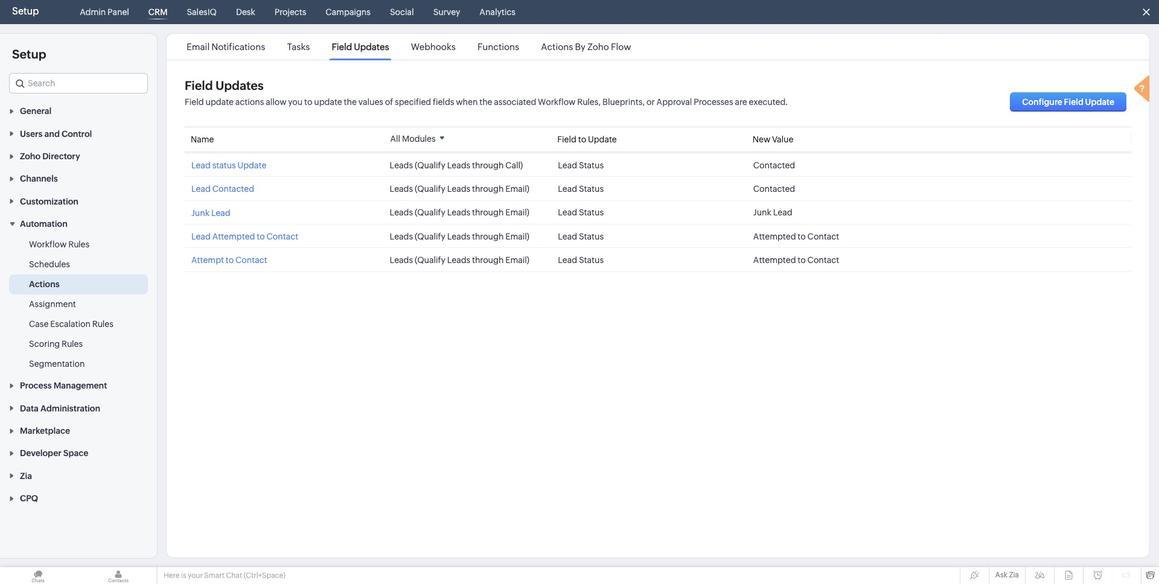 Task type: describe. For each thing, give the bounding box(es) containing it.
desk link
[[231, 0, 260, 24]]

crm link
[[144, 0, 172, 24]]

desk
[[236, 7, 255, 17]]

is
[[181, 572, 186, 581]]

contacts image
[[80, 568, 156, 585]]

analytics link
[[475, 0, 521, 24]]

projects
[[275, 7, 306, 17]]

chat
[[226, 572, 242, 581]]

(ctrl+space)
[[244, 572, 286, 581]]

social
[[390, 7, 414, 17]]

your
[[188, 572, 203, 581]]

chats image
[[0, 568, 76, 585]]

survey link
[[429, 0, 465, 24]]

salesiq
[[187, 7, 217, 17]]

admin panel
[[80, 7, 129, 17]]

here
[[164, 572, 180, 581]]

crm
[[149, 7, 168, 17]]

setup
[[12, 5, 39, 17]]



Task type: locate. For each thing, give the bounding box(es) containing it.
admin
[[80, 7, 106, 17]]

here is your smart chat (ctrl+space)
[[164, 572, 286, 581]]

projects link
[[270, 0, 311, 24]]

ask
[[996, 571, 1008, 580]]

campaigns
[[326, 7, 371, 17]]

campaigns link
[[321, 0, 376, 24]]

smart
[[204, 572, 225, 581]]

analytics
[[480, 7, 516, 17]]

survey
[[434, 7, 461, 17]]

zia
[[1010, 571, 1020, 580]]

salesiq link
[[182, 0, 222, 24]]

panel
[[108, 7, 129, 17]]

ask zia
[[996, 571, 1020, 580]]

social link
[[385, 0, 419, 24]]

admin panel link
[[75, 0, 134, 24]]



Task type: vqa. For each thing, say whether or not it's contained in the screenshot.
left Shared
no



